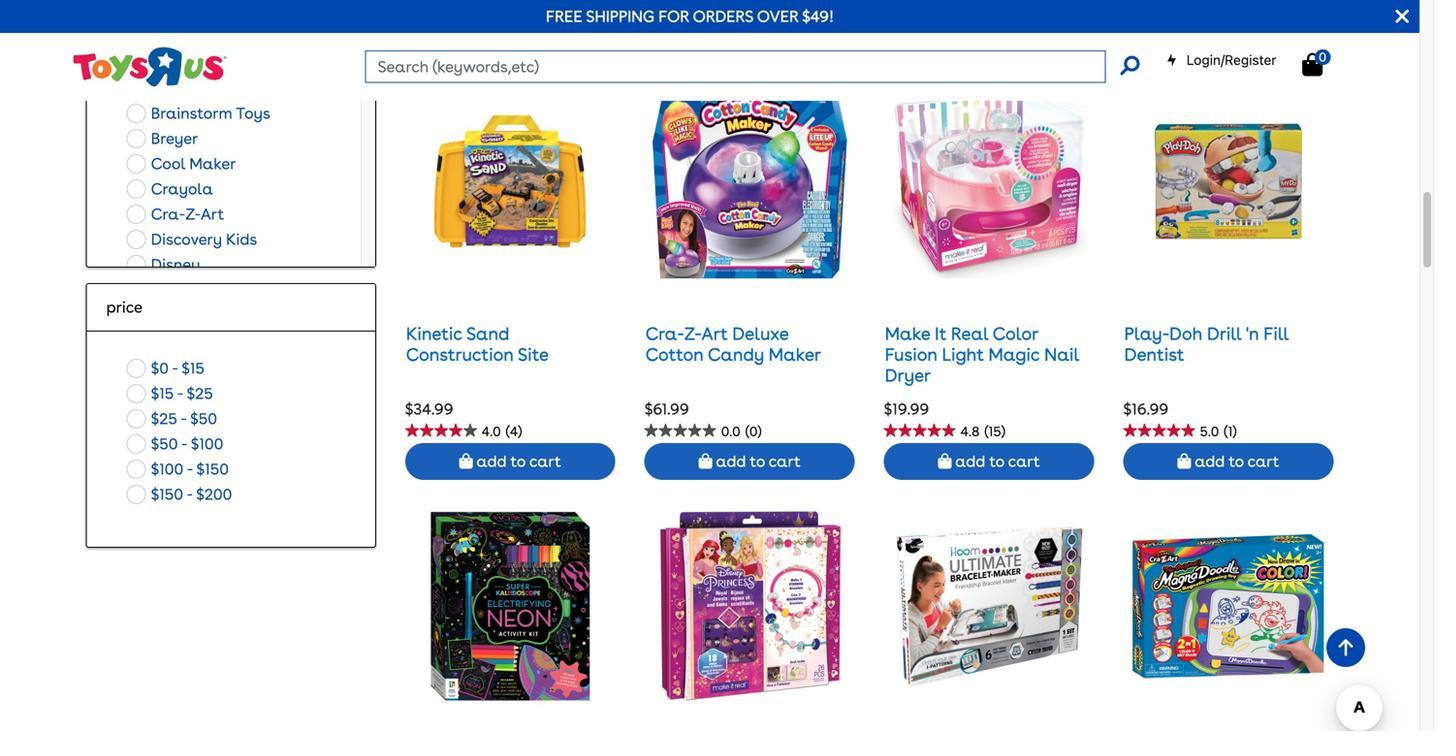 Task type: locate. For each thing, give the bounding box(es) containing it.
1 horizontal spatial maker
[[769, 344, 822, 365]]

(0)
[[746, 424, 762, 440]]

$15 inside "button"
[[182, 359, 205, 378]]

0 vertical spatial $150
[[196, 460, 229, 479]]

1 horizontal spatial cra-
[[646, 323, 685, 344]]

fusion
[[885, 344, 938, 365]]

z- up the cotton
[[685, 323, 702, 344]]

1 shopping bag image from the left
[[460, 453, 473, 469]]

$100 inside $100 - $150 button
[[151, 460, 183, 479]]

$150 - $200 button
[[121, 482, 238, 507]]

1 horizontal spatial art
[[702, 323, 728, 344]]

z- for cra-z-art
[[185, 205, 201, 224]]

play-
[[1125, 323, 1170, 344]]

doh
[[1170, 323, 1203, 344]]

art inside cra-z-art deluxe cotton candy maker
[[702, 323, 728, 344]]

0 vertical spatial art
[[201, 205, 224, 224]]

$15
[[182, 359, 205, 378], [151, 384, 174, 403]]

cra- inside cra-z-art deluxe cotton candy maker
[[646, 323, 685, 344]]

cra- up the cotton
[[646, 323, 685, 344]]

1 vertical spatial $150
[[151, 485, 183, 504]]

0 horizontal spatial $25
[[151, 409, 177, 428]]

1 horizontal spatial $15
[[182, 359, 205, 378]]

4m button
[[121, 25, 179, 51]]

brainstorm toys
[[151, 104, 270, 123]]

0 vertical spatial cra-
[[151, 205, 185, 224]]

- up $150 - $200
[[187, 460, 193, 479]]

make it real color fusion light magic nail dryer link
[[885, 323, 1080, 386]]

1 horizontal spatial $50
[[190, 409, 217, 428]]

1 vertical spatial $15
[[151, 384, 174, 403]]

- for $15
[[177, 384, 183, 403]]

art up the discovery kids
[[201, 205, 224, 224]]

1 horizontal spatial $25
[[187, 384, 213, 403]]

art
[[201, 205, 224, 224], [702, 323, 728, 344]]

$25
[[187, 384, 213, 403], [151, 409, 177, 428]]

cool maker button
[[121, 151, 242, 177]]

nail
[[1045, 344, 1080, 365]]

toys
[[236, 104, 270, 123]]

cart
[[530, 27, 562, 46], [769, 27, 801, 46], [1009, 27, 1041, 46], [1248, 27, 1280, 46], [530, 452, 562, 471], [769, 452, 801, 471], [1009, 452, 1041, 471], [1248, 452, 1280, 471]]

1 vertical spatial z-
[[685, 323, 702, 344]]

0 horizontal spatial $15
[[151, 384, 174, 403]]

1 horizontal spatial $100
[[191, 435, 224, 454]]

color
[[993, 323, 1039, 344]]

1 vertical spatial $25
[[151, 409, 177, 428]]

2 horizontal spatial shopping bag image
[[939, 453, 952, 469]]

shopping bag image for kinetic sand construction site
[[460, 453, 473, 469]]

price element
[[106, 296, 356, 319]]

$16.99
[[1124, 400, 1169, 419]]

over
[[757, 7, 799, 26]]

0 vertical spatial $50
[[190, 409, 217, 428]]

- down $25 - $50
[[181, 435, 187, 454]]

- for $50
[[181, 435, 187, 454]]

0 horizontal spatial art
[[201, 205, 224, 224]]

z-
[[185, 205, 201, 224], [685, 323, 702, 344]]

$34.99
[[405, 400, 454, 419]]

- left $200
[[187, 485, 193, 504]]

cra-z-art
[[151, 205, 224, 224]]

z- inside cra-z-art deluxe cotton candy maker
[[685, 323, 702, 344]]

kinetic sand construction site image
[[431, 84, 590, 279]]

cool
[[151, 154, 185, 173]]

- inside "button"
[[172, 359, 178, 378]]

- down $0 - $15
[[177, 384, 183, 403]]

1 vertical spatial $100
[[151, 460, 183, 479]]

play-doh drill 'n fill dentist image
[[1149, 84, 1309, 279]]

cra- for cra-z-art deluxe cotton candy maker
[[646, 323, 685, 344]]

$61.99
[[645, 400, 689, 419]]

$100 - $150 button
[[121, 457, 235, 482]]

spicebox, i-loom bracelet maker, friendship bracelet making kit image
[[892, 509, 1087, 704]]

- for $150
[[187, 485, 193, 504]]

1 vertical spatial art
[[702, 323, 728, 344]]

cra- for cra-z-art
[[151, 205, 185, 224]]

cra-z-art deluxe cotton candy maker
[[646, 323, 822, 365]]

$15 - $25 button
[[121, 381, 219, 407]]

$15 down $0 - $15 "button"
[[151, 384, 174, 403]]

cra- down crayola button
[[151, 205, 185, 224]]

shopping bag image
[[460, 453, 473, 469], [699, 453, 713, 469], [939, 453, 952, 469]]

$50 up $50 - $100
[[190, 409, 217, 428]]

to
[[511, 27, 526, 46], [750, 27, 765, 46], [990, 27, 1005, 46], [1229, 27, 1245, 46], [511, 452, 526, 471], [750, 452, 765, 471], [990, 452, 1005, 471], [1229, 452, 1245, 471]]

(15)
[[985, 424, 1006, 440]]

alive
[[193, 53, 230, 72]]

- down $15 - $25
[[181, 409, 187, 428]]

$15 up $15 - $25
[[182, 359, 205, 378]]

1 vertical spatial cra-
[[646, 323, 685, 344]]

$100
[[191, 435, 224, 454], [151, 460, 183, 479]]

Enter Keyword or Item No. search field
[[365, 50, 1106, 83]]

1 horizontal spatial $150
[[196, 460, 229, 479]]

magnadoodle color deluxe - cra-z-art, 2-in-1 color & erase, draw in color, the original magnetic drawing toy, ages 3+ image
[[1132, 509, 1326, 704]]

$100 down the $50 - $100 button
[[151, 460, 183, 479]]

0 horizontal spatial shopping bag image
[[460, 453, 473, 469]]

$150 down $100 - $150 button
[[151, 485, 183, 504]]

maker down deluxe
[[769, 344, 822, 365]]

0 horizontal spatial cra-
[[151, 205, 185, 224]]

cra-z-art deluxe cotton candy maker link
[[646, 323, 822, 365]]

z- up discovery kids button
[[185, 205, 201, 224]]

0 horizontal spatial z-
[[185, 205, 201, 224]]

$50
[[190, 409, 217, 428], [151, 435, 178, 454]]

art for cra-z-art
[[201, 205, 224, 224]]

z- for cra-z-art deluxe cotton candy maker
[[685, 323, 702, 344]]

shopping bag image inside 0 link
[[1303, 53, 1323, 76]]

breyer
[[151, 129, 198, 148]]

0 vertical spatial $15
[[182, 359, 205, 378]]

-
[[172, 359, 178, 378], [177, 384, 183, 403], [181, 409, 187, 428], [181, 435, 187, 454], [187, 460, 193, 479], [187, 485, 193, 504]]

- right $0
[[172, 359, 178, 378]]

$50 - $100 button
[[121, 432, 229, 457]]

cra-z-art deluxe cotton candy maker image
[[653, 84, 847, 279]]

0 vertical spatial $100
[[191, 435, 224, 454]]

3 shopping bag image from the left
[[939, 453, 952, 469]]

maker up the crayola
[[189, 154, 236, 173]]

None search field
[[365, 50, 1140, 83]]

0 vertical spatial maker
[[189, 154, 236, 173]]

$25 up $25 - $50
[[187, 384, 213, 403]]

0 vertical spatial $25
[[187, 384, 213, 403]]

art up candy
[[702, 323, 728, 344]]

cra- inside button
[[151, 205, 185, 224]]

baby alive button
[[121, 51, 235, 76]]

0 horizontal spatial $150
[[151, 485, 183, 504]]

$150 up $200
[[196, 460, 229, 479]]

art for cra-z-art deluxe cotton candy maker
[[702, 323, 728, 344]]

cra-z-art button
[[121, 202, 230, 227]]

$150 - $200
[[151, 485, 232, 504]]

1 vertical spatial $50
[[151, 435, 178, 454]]

$0
[[151, 359, 169, 378]]

shopping bag image for cra-z-art deluxe cotton candy maker
[[699, 453, 713, 469]]

$15 inside button
[[151, 384, 174, 403]]

5.0
[[1201, 424, 1220, 440]]

add to cart button
[[405, 18, 616, 55], [645, 18, 855, 55], [884, 18, 1095, 55], [1124, 18, 1334, 55], [405, 443, 616, 480], [645, 443, 855, 480], [884, 443, 1095, 480], [1124, 443, 1334, 480]]

crayola button
[[121, 177, 219, 202]]

shopping bag image
[[460, 28, 473, 44], [699, 28, 713, 44], [939, 28, 952, 44], [1178, 28, 1192, 44], [1303, 53, 1323, 76], [1178, 453, 1192, 469]]

login/register button
[[1167, 50, 1277, 70]]

2 shopping bag image from the left
[[699, 453, 713, 469]]

1 horizontal spatial z-
[[685, 323, 702, 344]]

0 horizontal spatial $100
[[151, 460, 183, 479]]

art inside button
[[201, 205, 224, 224]]

0 vertical spatial z-
[[185, 205, 201, 224]]

0 horizontal spatial maker
[[189, 154, 236, 173]]

$25 down $15 - $25 button
[[151, 409, 177, 428]]

1 vertical spatial maker
[[769, 344, 822, 365]]

toys r us image
[[71, 45, 227, 89]]

discovery kids
[[151, 230, 257, 249]]

add
[[477, 27, 507, 46], [716, 27, 746, 46], [956, 27, 986, 46], [1195, 27, 1226, 46], [477, 452, 507, 471], [716, 452, 746, 471], [956, 452, 986, 471], [1195, 452, 1226, 471]]

$100 up $100 - $150
[[191, 435, 224, 454]]

brainstorm toys button
[[121, 101, 276, 126]]

disney
[[151, 255, 200, 274]]

disney button
[[121, 252, 206, 278]]

maker
[[189, 154, 236, 173], [769, 344, 822, 365]]

z- inside button
[[185, 205, 201, 224]]

5.0 (1)
[[1201, 424, 1237, 440]]

$50 down $25 - $50 button
[[151, 435, 178, 454]]

1 horizontal spatial shopping bag image
[[699, 453, 713, 469]]

drill
[[1208, 323, 1242, 344]]

light
[[943, 344, 985, 365]]

discovery kids button
[[121, 227, 263, 252]]

barbie button
[[121, 76, 205, 101]]

cra-
[[151, 205, 185, 224], [646, 323, 685, 344]]



Task type: describe. For each thing, give the bounding box(es) containing it.
0 link
[[1303, 49, 1343, 77]]

play-doh drill 'n fill dentist
[[1125, 323, 1289, 365]]

deluxe
[[733, 323, 789, 344]]

real
[[951, 323, 989, 344]]

maker inside cra-z-art deluxe cotton candy maker
[[769, 344, 822, 365]]

0.0 (0)
[[722, 424, 762, 440]]

construction
[[406, 344, 514, 365]]

cool maker
[[151, 154, 236, 173]]

baby
[[151, 53, 190, 72]]

close button image
[[1396, 6, 1410, 27]]

- for $100
[[187, 460, 193, 479]]

play-doh drill 'n fill dentist link
[[1125, 323, 1289, 365]]

shipping
[[586, 7, 655, 26]]

breyer button
[[121, 126, 204, 151]]

0
[[1320, 49, 1327, 64]]

$0 - $15
[[151, 359, 205, 378]]

free
[[546, 7, 583, 26]]

orders
[[693, 7, 754, 26]]

4.8
[[961, 424, 980, 440]]

- for $0
[[172, 359, 178, 378]]

login/register
[[1187, 52, 1277, 68]]

it
[[935, 323, 947, 344]]

disney princess royal jewels & gems image
[[653, 509, 847, 704]]

'n
[[1247, 323, 1260, 344]]

$50 - $100
[[151, 435, 224, 454]]

4.0
[[482, 424, 501, 440]]

0.0
[[722, 424, 741, 440]]

$0 - $15 button
[[121, 356, 210, 381]]

$100 - $150
[[151, 460, 229, 479]]

$25 - $50
[[151, 409, 217, 428]]

fill
[[1264, 323, 1289, 344]]

maker inside button
[[189, 154, 236, 173]]

- for $25
[[181, 409, 187, 428]]

$49!
[[803, 7, 835, 26]]

baby alive
[[151, 53, 230, 72]]

0 horizontal spatial $50
[[151, 435, 178, 454]]

barbie
[[151, 79, 199, 98]]

make it real color fusion light magic nail dryer
[[885, 323, 1080, 386]]

4.8 (15)
[[961, 424, 1006, 440]]

site
[[518, 344, 549, 365]]

shopping bag image for make it real color fusion light magic nail dryer
[[939, 453, 952, 469]]

$15 - $25
[[151, 384, 213, 403]]

dentist
[[1125, 344, 1185, 365]]

4.0 (4)
[[482, 424, 522, 440]]

$200
[[196, 485, 232, 504]]

cotton
[[646, 344, 704, 365]]

price
[[106, 298, 143, 317]]

kinetic
[[406, 323, 463, 344]]

make
[[885, 323, 931, 344]]

kinetic sand construction site
[[406, 323, 549, 365]]

discovery
[[151, 230, 222, 249]]

(4)
[[506, 424, 522, 440]]

kinetic sand construction site link
[[406, 323, 549, 365]]

candy
[[708, 344, 765, 365]]

brainstorm
[[151, 104, 233, 123]]

super kaleidoscope - electrifying neon activity kit - space themed coloring book with neon stationery and stickers - rocket keyring - arts and craft kits for kids aged 6 to 12 image
[[413, 509, 608, 704]]

free shipping for orders over $49!
[[546, 7, 835, 26]]

kids
[[226, 230, 257, 249]]

crayola
[[151, 180, 213, 198]]

$19.99
[[884, 400, 930, 419]]

$100 inside the $50 - $100 button
[[191, 435, 224, 454]]

free shipping for orders over $49! link
[[546, 7, 835, 26]]

$25 - $50 button
[[121, 407, 223, 432]]

sand
[[467, 323, 510, 344]]

dryer
[[885, 365, 931, 386]]

for
[[659, 7, 690, 26]]

make it real  color fusion light magic nail dryer image
[[892, 84, 1087, 279]]

magic
[[989, 344, 1040, 365]]

4m
[[151, 28, 174, 47]]

(1)
[[1225, 424, 1237, 440]]



Task type: vqa. For each thing, say whether or not it's contained in the screenshot.
the Cra-Z-Art Deluxe Cotton Candy Maker image
yes



